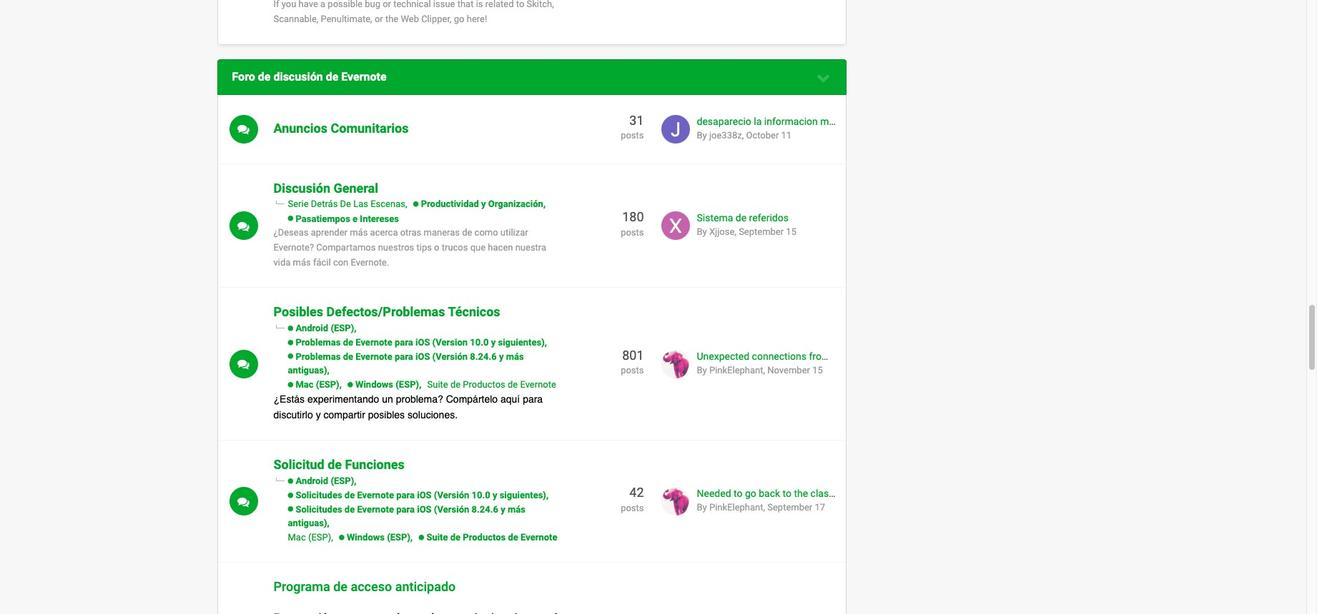 Task type: locate. For each thing, give the bounding box(es) containing it.
2 vertical spatial mark forum as read image
[[237, 496, 250, 508]]

42 posts
[[621, 486, 644, 514]]

solicitudes
[[296, 491, 342, 501], [296, 505, 342, 515]]

2 posts from the top
[[621, 227, 644, 238]]

by inside needed to go back to the classical androd app. without my permision android changed yertesday to an useless version by pinkelephant , september 17
[[697, 503, 707, 513]]

ios inside problemas de evernote para ios (versión 8.24.6 y más antiguas)
[[415, 351, 430, 362]]

(esp) down solicitud de funciones
[[331, 476, 354, 487]]

8.24.6 up compártelo
[[470, 351, 497, 362]]

circle image inside problemas de evernote para ios (versión 8.24.6 y más antiguas) link
[[288, 354, 293, 360]]

siguientes) for posibles defectos/problemas técnicos
[[498, 338, 545, 348]]

or right "bug"
[[383, 0, 391, 10]]

september inside needed to go back to the classical androd app. without my permision android changed yertesday to an useless version by pinkelephant , september 17
[[767, 503, 812, 513]]

15 inside sistema de referidos by xjjose , september 15
[[786, 227, 797, 237]]

2 vertical spatial (versión
[[434, 505, 469, 515]]

the inside needed to go back to the classical androd app. without my permision android changed yertesday to an useless version by pinkelephant , september 17
[[794, 489, 808, 500]]

problemas de evernote para ios (version 10.0 y siguientes)
[[293, 338, 545, 348]]

180
[[622, 210, 644, 225]]

0 vertical spatial go
[[454, 14, 464, 24]]

androd
[[852, 489, 892, 500]]

productos
[[463, 380, 505, 391], [463, 533, 506, 544]]

windows
[[355, 380, 393, 391], [347, 533, 385, 544]]

0 horizontal spatial go
[[454, 14, 464, 24]]

1 antiguas) from the top
[[288, 365, 327, 376]]

(esp) down 'solicitudes de evernote para ios (versión 8.24.6 y más antiguas)' link
[[387, 533, 410, 544]]

problemas inside problemas de evernote para ios (versión 8.24.6 y más antiguas)
[[296, 351, 341, 362]]

october
[[746, 130, 779, 141]]

(versión inside problemas de evernote para ios (versión 8.24.6 y más antiguas)
[[432, 351, 468, 362]]

attackers
[[833, 351, 874, 362]]

2 horizontal spatial to
[[1140, 489, 1149, 500]]

mac (esp) link up '¿estás'
[[288, 380, 342, 391]]

mac (esp) up programa
[[288, 533, 331, 544]]

más inside problemas de evernote para ios (versión 8.24.6 y más antiguas)
[[506, 351, 524, 362]]

sistema
[[697, 212, 733, 224]]

,
[[742, 130, 744, 141], [735, 227, 736, 237], [763, 365, 765, 376], [763, 503, 765, 513]]

1 vertical spatial mac
[[288, 533, 306, 544]]

3 to from the left
[[1140, 489, 1149, 500]]

3 by from the top
[[697, 365, 707, 376]]

windows (esp) link down solicitudes de evernote para ios (versión 8.24.6 y más antiguas)
[[339, 533, 413, 544]]

september inside sistema de referidos by xjjose , september 15
[[739, 227, 784, 237]]

posibles defectos/problemas técnicos link
[[273, 305, 500, 320]]

0 vertical spatial suite de productos de evernote link
[[427, 380, 556, 391]]

by inside desaparecio la informacion mi nota by joe338z , october 11
[[697, 130, 707, 141]]

2 android (esp) link from the top
[[288, 476, 356, 487]]

2 vertical spatial android
[[1017, 489, 1052, 500]]

september
[[739, 227, 784, 237], [767, 503, 812, 513]]

1 horizontal spatial 15
[[812, 365, 823, 376]]

by down needed
[[697, 503, 707, 513]]

android (esp) for posibles
[[293, 323, 354, 334]]

the up september 17 link
[[794, 489, 808, 500]]

tips
[[416, 242, 432, 253]]

by down sistema
[[697, 227, 707, 237]]

informacion
[[764, 116, 818, 127]]

0 vertical spatial android
[[296, 323, 328, 334]]

31
[[629, 113, 644, 128]]

posibles defectos/problemas técnicos
[[273, 305, 500, 320]]

0 vertical spatial 8.24.6
[[470, 351, 497, 362]]

1 vertical spatial android
[[296, 476, 328, 487]]

go down the that at the top of page
[[454, 14, 464, 24]]

(versión down solicitudes de evernote para ios (versión 10.0 y siguientes) in the left of the page
[[434, 505, 469, 515]]

4 posts from the top
[[621, 503, 644, 514]]

desaparecio la informacion mi nota by joe338z , october 11
[[697, 116, 854, 141]]

aquí
[[501, 394, 520, 405]]

circle image inside the android (esp) link
[[288, 325, 293, 331]]

windows down solicitudes de evernote para ios (versión 8.24.6 y más antiguas)
[[347, 533, 385, 544]]

, down sistema de referidos link
[[735, 227, 736, 237]]

by down unexpected
[[697, 365, 707, 376]]

1 vertical spatial windows (esp) link
[[339, 533, 413, 544]]

to left "an"
[[1140, 489, 1149, 500]]

circle image for windows (esp)
[[339, 535, 344, 541]]

3 mark forum as read image from the top
[[237, 496, 250, 508]]

para right the aquí
[[523, 394, 543, 405]]

, left october
[[742, 130, 744, 141]]

android (esp) down posibles
[[293, 323, 354, 334]]

windows up un
[[355, 380, 393, 391]]

1 mac (esp) link from the top
[[288, 380, 342, 391]]

pinkelephant link down unexpected
[[709, 365, 763, 376]]

1 vertical spatial 8.24.6
[[472, 505, 498, 515]]

3 posts from the top
[[621, 366, 644, 376]]

serie detrás de las escenas
[[288, 199, 405, 210]]

1 android (esp) from the top
[[293, 323, 354, 334]]

by left joe338z at the right top
[[697, 130, 707, 141]]

que
[[470, 242, 486, 253]]

problemas for problemas de evernote para ios (versión 8.24.6 y más antiguas)
[[296, 351, 341, 362]]

un
[[382, 394, 393, 405]]

ios down problemas de evernote para ios (version 10.0 y siguientes)
[[415, 351, 430, 362]]

to
[[734, 489, 743, 500], [783, 489, 792, 500], [1140, 489, 1149, 500]]

1 vertical spatial the
[[794, 489, 808, 500]]

1 vertical spatial solicitudes
[[296, 505, 342, 515]]

para down 'solicitudes de evernote para ios (versión 10.0 y siguientes)' link
[[396, 505, 415, 515]]

para inside problemas de evernote para ios (versión 8.24.6 y más antiguas)
[[395, 351, 413, 362]]

ios inside solicitudes de evernote para ios (versión 8.24.6 y más antiguas)
[[417, 505, 432, 515]]

mac (esp) link up programa
[[288, 533, 333, 544]]

para down problemas de evernote para ios (version 10.0 y siguientes) link
[[395, 351, 413, 362]]

circle image for suite de productos de evernote
[[419, 535, 424, 541]]

1 vertical spatial android (esp)
[[293, 476, 354, 487]]

1 horizontal spatial the
[[794, 489, 808, 500]]

antiguas)
[[288, 365, 327, 376], [288, 518, 327, 529]]

acceso
[[351, 580, 392, 595]]

1 vertical spatial suite de productos de evernote link
[[419, 533, 557, 544]]

solicitudes for solicitudes de evernote para ios (versión 8.24.6 y más antiguas)
[[296, 505, 342, 515]]

ios up problemas de evernote para ios (versión 8.24.6 y más antiguas)
[[415, 338, 430, 348]]

2 pinkelephant from the top
[[709, 503, 763, 513]]

1 vertical spatial 15
[[812, 365, 823, 376]]

0 vertical spatial mac (esp) link
[[288, 380, 342, 391]]

circle image for solicitudes de evernote para ios (versión 8.24.6 y más antiguas)
[[288, 507, 293, 513]]

mi
[[820, 116, 832, 127]]

if you have a possible bug or technical issue that is related to skitch, scannable, penultimate, or the web clipper, go here!
[[273, 0, 554, 24]]

15 down from
[[812, 365, 823, 376]]

android for solicitud
[[296, 476, 328, 487]]

acerca
[[370, 227, 398, 238]]

0 vertical spatial suite
[[427, 380, 448, 391]]

1 horizontal spatial to
[[783, 489, 792, 500]]

pinkelephant inside needed to go back to the classical androd app. without my permision android changed yertesday to an useless version by pinkelephant , september 17
[[709, 503, 763, 513]]

2 pinkelephant link from the top
[[709, 503, 763, 513]]

ios for problemas de evernote para ios (versión 8.24.6 y más antiguas)
[[415, 351, 430, 362]]

0 vertical spatial android (esp) link
[[288, 323, 356, 334]]

mark forum as read image for discusión
[[237, 220, 250, 232]]

posts down 42
[[621, 503, 644, 514]]

go inside needed to go back to the classical androd app. without my permision android changed yertesday to an useless version by pinkelephant , september 17
[[745, 489, 756, 500]]

windows (esp) link for defectos/problemas
[[348, 380, 421, 391]]

september down back
[[767, 503, 812, 513]]

2 by from the top
[[697, 227, 707, 237]]

ios
[[415, 338, 430, 348], [415, 351, 430, 362], [417, 491, 432, 501], [417, 505, 432, 515]]

2 productos from the top
[[463, 533, 506, 544]]

1 vertical spatial go
[[745, 489, 756, 500]]

antiguas) inside problemas de evernote para ios (versión 8.24.6 y más antiguas)
[[288, 365, 327, 376]]

2 problemas from the top
[[296, 351, 341, 362]]

posts for 180
[[621, 227, 644, 238]]

, inside sistema de referidos by xjjose , september 15
[[735, 227, 736, 237]]

solicitud de funciones
[[273, 458, 405, 473]]

circle image inside 'solicitudes de evernote para ios (versión 8.24.6 y más antiguas)' link
[[288, 507, 293, 513]]

e
[[353, 213, 358, 224]]

para for problemas de evernote para ios (version 10.0 y siguientes)
[[395, 338, 413, 348]]

0 vertical spatial mark forum as read image
[[237, 123, 250, 135]]

42
[[629, 486, 644, 501]]

pinkelephant down unexpected
[[709, 365, 763, 376]]

ios up 'solicitudes de evernote para ios (versión 8.24.6 y más antiguas)' link
[[417, 491, 432, 501]]

0 vertical spatial productos
[[463, 380, 505, 391]]

android (esp) link for solicitud
[[288, 476, 356, 487]]

8.24.6
[[470, 351, 497, 362], [472, 505, 498, 515]]

1 vertical spatial antiguas)
[[288, 518, 327, 529]]

skitch,
[[527, 0, 554, 10]]

access
[[997, 351, 1029, 362]]

posts down '801'
[[621, 366, 644, 376]]

october 11 link
[[746, 130, 792, 141]]

sistema de referidos by xjjose , september 15
[[697, 212, 797, 237]]

15
[[786, 227, 797, 237], [812, 365, 823, 376]]

changed
[[1054, 489, 1092, 500]]

para
[[395, 338, 413, 348], [395, 351, 413, 362], [523, 394, 543, 405], [396, 491, 415, 501], [396, 505, 415, 515]]

antiguas) for solicitud
[[288, 518, 327, 529]]

0 vertical spatial september
[[739, 227, 784, 237]]

0 horizontal spatial the
[[385, 14, 398, 24]]

10.0 for solicitud de funciones
[[472, 491, 490, 501]]

para for solicitudes de evernote para ios (versión 8.24.6 y más antiguas)
[[396, 505, 415, 515]]

android (esp) link down posibles
[[288, 323, 356, 334]]

organización
[[488, 199, 543, 210]]

mac up programa
[[288, 533, 306, 544]]

0 horizontal spatial to
[[734, 489, 743, 500]]

antiguas) down solicitud
[[288, 518, 327, 529]]

2 solicitudes from the top
[[296, 505, 342, 515]]

(esp) for de windows (esp) link
[[387, 533, 410, 544]]

1 productos from the top
[[463, 380, 505, 391]]

compartir
[[324, 409, 365, 421]]

circle image for solicitudes de evernote para ios (versión 10.0 y siguientes)
[[288, 493, 293, 499]]

1 vertical spatial productos
[[463, 533, 506, 544]]

1 pinkelephant link from the top
[[709, 365, 763, 376]]

8.24.6 inside solicitudes de evernote para ios (versión 8.24.6 y más antiguas)
[[472, 505, 498, 515]]

1 vertical spatial android (esp) link
[[288, 476, 356, 487]]

2 android (esp) from the top
[[293, 476, 354, 487]]

suite down 'solicitudes de evernote para ios (versión 8.24.6 y más antiguas)' link
[[426, 533, 448, 544]]

android left changed
[[1017, 489, 1052, 500]]

y inside ¿estás experimentando un problema? compártelo aquí para discutirlo y compartir posibles soluciones.
[[316, 409, 321, 421]]

1 pinkelephant from the top
[[709, 365, 763, 376]]

más inside solicitudes de evernote para ios (versión 8.24.6 y más antiguas)
[[508, 505, 525, 515]]

2 mac (esp) link from the top
[[288, 533, 333, 544]]

android (esp) link down solicitud de funciones
[[288, 476, 356, 487]]

windows for defectos/problemas
[[355, 380, 393, 391]]

1 horizontal spatial go
[[745, 489, 756, 500]]

circle image inside windows (esp) link
[[339, 535, 344, 541]]

, inside needed to go back to the classical androd app. without my permision android changed yertesday to an useless version by pinkelephant , september 17
[[763, 503, 765, 513]]

windows (esp) down solicitudes de evernote para ios (versión 8.24.6 y más antiguas)
[[344, 533, 410, 544]]

2 antiguas) from the top
[[288, 518, 327, 529]]

0 vertical spatial pinkelephant
[[709, 365, 763, 376]]

2 to from the left
[[783, 489, 792, 500]]

de
[[258, 70, 271, 84], [326, 70, 338, 84], [736, 212, 747, 224], [462, 227, 472, 238], [343, 338, 353, 348], [343, 351, 353, 362], [450, 380, 461, 391], [508, 380, 518, 391], [328, 458, 342, 473], [345, 491, 355, 501], [345, 505, 355, 515], [450, 533, 461, 544], [508, 533, 518, 544], [333, 580, 347, 595]]

(versión inside solicitudes de evernote para ios (versión 8.24.6 y más antiguas)
[[434, 505, 469, 515]]

windows (esp) up un
[[353, 380, 419, 391]]

1 vertical spatial mac (esp) link
[[288, 533, 333, 544]]

8.24.6 for solicitud de funciones
[[472, 505, 498, 515]]

(versión down (version
[[432, 351, 468, 362]]

windows (esp) for técnicos
[[353, 380, 419, 391]]

0 vertical spatial windows (esp)
[[353, 380, 419, 391]]

1 posts from the top
[[621, 130, 644, 141]]

discusión
[[273, 70, 323, 84]]

(esp) up experimentando
[[316, 380, 339, 391]]

, down connections
[[763, 365, 765, 376]]

suite de productos de evernote link
[[427, 380, 556, 391], [419, 533, 557, 544]]

escenas
[[371, 199, 405, 210]]

para for problemas de evernote para ios (versión 8.24.6 y más antiguas)
[[395, 351, 413, 362]]

mac up '¿estás'
[[296, 380, 314, 391]]

1 vertical spatial windows
[[347, 533, 385, 544]]

posts down 180
[[621, 227, 644, 238]]

windows (esp) for funciones
[[344, 533, 410, 544]]

ios for solicitudes de evernote para ios (versión 10.0 y siguientes)
[[417, 491, 432, 501]]

programa de acceso anticipado link
[[273, 580, 456, 595]]

y for problemas de evernote para ios (versión 8.24.6 y más antiguas)
[[499, 351, 504, 362]]

xjjose image
[[661, 212, 690, 240]]

, down back
[[763, 503, 765, 513]]

para up 'solicitudes de evernote para ios (versión 8.24.6 y más antiguas)' link
[[396, 491, 415, 501]]

posibles
[[273, 305, 323, 320]]

android down solicitud
[[296, 476, 328, 487]]

android down posibles
[[296, 323, 328, 334]]

8.24.6 down solicitudes de evernote para ios (versión 10.0 y siguientes) in the left of the page
[[472, 505, 498, 515]]

the left web
[[385, 14, 398, 24]]

y inside problemas de evernote para ios (versión 8.24.6 y más antiguas)
[[499, 351, 504, 362]]

mac (esp) link
[[288, 380, 342, 391], [288, 533, 333, 544]]

solicitudes de evernote para ios (versión 10.0 y siguientes)
[[293, 491, 546, 501]]

0 vertical spatial (versión
[[432, 351, 468, 362]]

1 problemas from the top
[[296, 338, 341, 348]]

desaparecio la informacion mi nota link
[[697, 116, 854, 127]]

1 solicitudes from the top
[[296, 491, 342, 501]]

circle image for problemas de evernote para ios (versión 8.24.6 y más antiguas)
[[288, 354, 293, 360]]

1 vertical spatial 10.0
[[472, 491, 490, 501]]

y for solicitudes de evernote para ios (versión 8.24.6 y más antiguas)
[[501, 505, 505, 515]]

de inside sistema de referidos by xjjose , september 15
[[736, 212, 747, 224]]

problemas for problemas de evernote para ios (version 10.0 y siguientes)
[[296, 338, 341, 348]]

1 vertical spatial pinkelephant link
[[709, 503, 763, 513]]

4 by from the top
[[697, 503, 707, 513]]

(esp) up problema?
[[396, 380, 419, 391]]

is
[[476, 0, 483, 10]]

circle image
[[413, 201, 419, 207], [288, 325, 293, 331], [288, 340, 293, 346], [288, 493, 293, 499], [288, 507, 293, 513], [339, 535, 344, 541], [419, 535, 424, 541]]

1 by from the top
[[697, 130, 707, 141]]

circle image for pasatiempos e intereses
[[288, 215, 293, 222]]

0 vertical spatial antiguas)
[[288, 365, 327, 376]]

that
[[457, 0, 474, 10]]

para inside solicitudes de evernote para ios (versión 8.24.6 y más antiguas)
[[396, 505, 415, 515]]

para inside ¿estás experimentando un problema? compártelo aquí para discutirlo y compartir posibles soluciones.
[[523, 394, 543, 405]]

antiguas) up '¿estás'
[[288, 365, 327, 376]]

1 vertical spatial windows (esp)
[[344, 533, 410, 544]]

android (esp) for solicitud
[[293, 476, 354, 487]]

go left back
[[745, 489, 756, 500]]

circle image inside suite de productos de evernote "link"
[[419, 535, 424, 541]]

suite up problema?
[[427, 380, 448, 391]]

180 posts
[[621, 210, 644, 238]]

y inside solicitudes de evernote para ios (versión 8.24.6 y más antiguas)
[[501, 505, 505, 515]]

15 down referidos
[[786, 227, 797, 237]]

2 mark forum as read image from the top
[[237, 220, 250, 232]]

0 vertical spatial solicitudes
[[296, 491, 342, 501]]

1 android (esp) link from the top
[[288, 323, 356, 334]]

antiguas) inside solicitudes de evernote para ios (versión 8.24.6 y más antiguas)
[[288, 518, 327, 529]]

having
[[929, 351, 958, 362]]

mac (esp) up experimentando
[[293, 380, 339, 391]]

windows (esp) link for de
[[339, 533, 413, 544]]

evernote inside solicitudes de evernote para ios (versión 8.24.6 y más antiguas)
[[357, 505, 394, 515]]

android (esp) link
[[288, 323, 356, 334], [288, 476, 356, 487]]

here!
[[467, 14, 487, 24]]

to right needed
[[734, 489, 743, 500]]

posts down 31
[[621, 130, 644, 141]]

0 vertical spatial android (esp)
[[293, 323, 354, 334]]

windows (esp) link up un
[[348, 380, 421, 391]]

0 vertical spatial windows (esp) link
[[348, 380, 421, 391]]

pinkelephant
[[709, 365, 763, 376], [709, 503, 763, 513]]

pinkelephant link for 42
[[709, 503, 763, 513]]

mac (esp) link for posibles
[[288, 380, 342, 391]]

¿deseas
[[273, 227, 308, 238]]

0 vertical spatial problemas
[[296, 338, 341, 348]]

para up problemas de evernote para ios (versión 8.24.6 y más antiguas) link
[[395, 338, 413, 348]]

0 vertical spatial siguientes)
[[498, 338, 545, 348]]

, inside unexpected connections from attackers without me having granted access by pinkelephant , november 15
[[763, 365, 765, 376]]

0 vertical spatial the
[[385, 14, 398, 24]]

y
[[481, 199, 486, 210], [491, 338, 496, 348], [499, 351, 504, 362], [316, 409, 321, 421], [493, 491, 497, 501], [501, 505, 505, 515]]

android (esp) down solicitud de funciones
[[293, 476, 354, 487]]

suite
[[427, 380, 448, 391], [426, 533, 448, 544]]

mac
[[296, 380, 314, 391], [288, 533, 306, 544]]

circle image inside productividad y organización link
[[413, 201, 419, 207]]

without
[[877, 351, 910, 362]]

evernote.
[[351, 257, 389, 268]]

0 vertical spatial suite de productos de evernote
[[427, 380, 556, 391]]

de inside ¿deseas aprender más acerca otras maneras de como utilizar evernote? compartamos nuestros tips o trucos que hacen nuestra vida más fácil con evernote.
[[462, 227, 472, 238]]

1 to from the left
[[734, 489, 743, 500]]

10.0
[[470, 338, 489, 348], [472, 491, 490, 501]]

circle image
[[288, 215, 293, 222], [288, 354, 293, 360], [288, 382, 293, 388], [348, 382, 353, 388], [288, 478, 293, 485]]

anuncios comunitarios link
[[273, 121, 409, 136]]

1 vertical spatial siguientes)
[[500, 491, 546, 501]]

(esp) for posibles the android (esp) link
[[331, 323, 354, 334]]

mark forum as read image
[[237, 123, 250, 135], [237, 220, 250, 232], [237, 496, 250, 508]]

circle image for problemas de evernote para ios (version 10.0 y siguientes)
[[288, 340, 293, 346]]

1 vertical spatial mark forum as read image
[[237, 220, 250, 232]]

1 vertical spatial september
[[767, 503, 812, 513]]

sistema de referidos link
[[697, 212, 789, 224]]

september down referidos
[[739, 227, 784, 237]]

(esp) down defectos/problemas
[[331, 323, 354, 334]]

0 vertical spatial pinkelephant link
[[709, 365, 763, 376]]

circle image for windows (esp)
[[348, 382, 353, 388]]

(esp)
[[331, 323, 354, 334], [316, 380, 339, 391], [396, 380, 419, 391], [331, 476, 354, 487], [308, 533, 331, 544], [387, 533, 410, 544]]

circle image inside pasatiempos e intereses link
[[288, 215, 293, 222]]

solicitudes inside solicitudes de evernote para ios (versión 8.24.6 y más antiguas)
[[296, 505, 342, 515]]

circle image inside 'solicitudes de evernote para ios (versión 10.0 y siguientes)' link
[[288, 493, 293, 499]]

anuncios comunitarios
[[273, 121, 409, 136]]

windows (esp) link
[[348, 380, 421, 391], [339, 533, 413, 544]]

0 vertical spatial windows
[[355, 380, 393, 391]]

8.24.6 inside problemas de evernote para ios (versión 8.24.6 y más antiguas)
[[470, 351, 497, 362]]

to up september 17 link
[[783, 489, 792, 500]]

nuestros
[[378, 242, 414, 253]]

y for problemas de evernote para ios (version 10.0 y siguientes)
[[491, 338, 496, 348]]

1 vertical spatial pinkelephant
[[709, 503, 763, 513]]

posts for 801
[[621, 366, 644, 376]]

pinkelephant link down needed
[[709, 503, 763, 513]]

android (esp) link for posibles
[[288, 323, 356, 334]]

pinkelephant down needed
[[709, 503, 763, 513]]

desaparecio
[[697, 116, 751, 127]]

(versión up solicitudes de evernote para ios (versión 8.24.6 y más antiguas)
[[434, 491, 469, 501]]

circle image inside problemas de evernote para ios (version 10.0 y siguientes) link
[[288, 340, 293, 346]]

1 vertical spatial problemas
[[296, 351, 341, 362]]

or down "bug"
[[375, 14, 383, 24]]

0 horizontal spatial 15
[[786, 227, 797, 237]]

8.24.6 for posibles defectos/problemas técnicos
[[470, 351, 497, 362]]

android inside needed to go back to the classical androd app. without my permision android changed yertesday to an useless version by pinkelephant , september 17
[[1017, 489, 1052, 500]]

ios down solicitudes de evernote para ios (versión 10.0 y siguientes) in the left of the page
[[417, 505, 432, 515]]

0 vertical spatial 15
[[786, 227, 797, 237]]

0 vertical spatial 10.0
[[470, 338, 489, 348]]



Task type: vqa. For each thing, say whether or not it's contained in the screenshot.
/
no



Task type: describe. For each thing, give the bounding box(es) containing it.
0 vertical spatial mac
[[296, 380, 314, 391]]

nuestra
[[515, 242, 546, 253]]

, inside desaparecio la informacion mi nota by joe338z , october 11
[[742, 130, 744, 141]]

1 vertical spatial suite
[[426, 533, 448, 544]]

hacen
[[488, 242, 513, 253]]

con
[[333, 257, 348, 268]]

solicitudes de evernote para ios (versión 8.24.6 y más antiguas)
[[288, 505, 525, 529]]

solicitud de funciones link
[[273, 458, 405, 473]]

from
[[809, 351, 830, 362]]

unexpected connections from attackers without me having granted access link
[[697, 351, 1029, 362]]

november 15 link
[[767, 365, 823, 376]]

android for posibles
[[296, 323, 328, 334]]

my
[[954, 489, 968, 500]]

17
[[815, 503, 825, 513]]

(versión for técnicos
[[432, 351, 468, 362]]

needed to go back to the classical androd app. without my permision android changed yertesday to an useless version link
[[697, 489, 1234, 500]]

de
[[340, 199, 351, 210]]

0 vertical spatial mac (esp)
[[293, 380, 339, 391]]

bug
[[365, 0, 380, 10]]

technical
[[393, 0, 431, 10]]

maneras
[[424, 227, 460, 238]]

suite de productos de evernote link for técnicos
[[427, 380, 556, 391]]

pinkelephant image
[[661, 350, 690, 379]]

solicitudes de evernote para ios (versión 10.0 y siguientes) link
[[288, 491, 549, 501]]

related to
[[485, 0, 524, 10]]

if
[[273, 0, 279, 10]]

pinkelephant image
[[661, 488, 690, 516]]

(esp) for solicitud's the android (esp) link
[[331, 476, 354, 487]]

como utilizar
[[474, 227, 528, 238]]

o
[[434, 242, 439, 253]]

siguientes) for solicitud de funciones
[[500, 491, 546, 501]]

needed to go back to the classical androd app. without my permision android changed yertesday to an useless version by pinkelephant , september 17
[[697, 489, 1234, 513]]

las
[[353, 199, 368, 210]]

y for solicitudes de evernote para ios (versión 10.0 y siguientes)
[[493, 491, 497, 501]]

productividad
[[421, 199, 479, 210]]

11
[[781, 130, 792, 141]]

unexpected connections from attackers without me having granted access by pinkelephant , november 15
[[697, 351, 1029, 376]]

pinkelephant link for 801
[[709, 365, 763, 376]]

foro de discusión de evernote
[[232, 70, 387, 84]]

anuncios
[[273, 121, 327, 136]]

anticipado
[[395, 580, 456, 595]]

possible
[[328, 0, 363, 10]]

september 15 link
[[739, 227, 797, 237]]

useless
[[1165, 489, 1199, 500]]

compartamos
[[316, 242, 376, 253]]

evernote inside problemas de evernote para ios (versión 8.24.6 y más antiguas)
[[356, 351, 392, 362]]

801 posts
[[621, 348, 644, 376]]

posts for 31
[[621, 130, 644, 141]]

mac (esp) link for solicitud
[[288, 533, 333, 544]]

(esp) for windows (esp) link related to defectos/problemas
[[396, 380, 419, 391]]

solicitud
[[273, 458, 324, 473]]

de inside problemas de evernote para ios (versión 8.24.6 y más antiguas)
[[343, 351, 353, 362]]

productividad y organización
[[419, 199, 543, 210]]

november
[[767, 365, 810, 376]]

1 vertical spatial (versión
[[434, 491, 469, 501]]

pasatiempos e intereses link
[[288, 213, 399, 224]]

suite de productos de evernote link for funciones
[[419, 533, 557, 544]]

801
[[622, 348, 644, 363]]

de inside solicitudes de evernote para ios (versión 8.24.6 y más antiguas)
[[345, 505, 355, 515]]

the inside if you have a possible bug or technical issue that is related to skitch, scannable, penultimate, or the web clipper, go here!
[[385, 14, 398, 24]]

circle image for productividad y organización
[[413, 201, 419, 207]]

without
[[917, 489, 952, 500]]

xjjose
[[709, 227, 735, 237]]

serie
[[288, 199, 309, 210]]

aprender
[[311, 227, 347, 238]]

1 mark forum as read image from the top
[[237, 123, 250, 135]]

windows for de
[[347, 533, 385, 544]]

mark forum as read image for solicitud
[[237, 496, 250, 508]]

circle image for mac (esp)
[[288, 382, 293, 388]]

programa
[[273, 580, 330, 595]]

have
[[299, 0, 318, 10]]

¿deseas aprender más acerca otras maneras de como utilizar evernote? compartamos nuestros tips o trucos que hacen nuestra vida más fácil con evernote.
[[273, 227, 546, 268]]

¿estás experimentando un problema? compártelo aquí para discutirlo y compartir posibles soluciones.
[[273, 394, 543, 421]]

needed
[[697, 489, 731, 500]]

problemas de evernote para ios (versión 8.24.6 y más antiguas) link
[[288, 351, 524, 376]]

joe338z
[[709, 130, 742, 141]]

pinkelephant inside unexpected connections from attackers without me having granted access by pinkelephant , november 15
[[709, 365, 763, 376]]

problemas de evernote para ios (versión 8.24.6 y más antiguas)
[[288, 351, 524, 376]]

solicitudes de evernote para ios (versión 8.24.6 y más antiguas) link
[[288, 505, 525, 529]]

yertesday
[[1095, 489, 1138, 500]]

trucos
[[442, 242, 468, 253]]

september 17 link
[[767, 503, 825, 513]]

clipper,
[[421, 14, 452, 24]]

back
[[759, 489, 780, 500]]

ios for problemas de evernote para ios (version 10.0 y siguientes)
[[415, 338, 430, 348]]

0 vertical spatial or
[[383, 0, 391, 10]]

(version
[[432, 338, 468, 348]]

circle image for android (esp)
[[288, 478, 293, 485]]

intereses
[[360, 213, 399, 224]]

an
[[1152, 489, 1163, 500]]

problemas de evernote para ios (version 10.0 y siguientes) link
[[288, 338, 547, 348]]

programa de acceso anticipado
[[273, 580, 456, 595]]

1 vertical spatial suite de productos de evernote
[[424, 533, 557, 544]]

circle image for android (esp)
[[288, 325, 293, 331]]

15 inside unexpected connections from attackers without me having granted access by pinkelephant , november 15
[[812, 365, 823, 376]]

otras
[[400, 227, 421, 238]]

(esp) up programa
[[308, 533, 331, 544]]

by inside unexpected connections from attackers without me having granted access by pinkelephant , november 15
[[697, 365, 707, 376]]

classical
[[811, 489, 850, 500]]

comunitarios
[[331, 121, 409, 136]]

posts for 42
[[621, 503, 644, 514]]

1 vertical spatial or
[[375, 14, 383, 24]]

1 vertical spatial mac (esp)
[[288, 533, 331, 544]]

web
[[401, 14, 419, 24]]

you
[[282, 0, 296, 10]]

productividad y organización link
[[413, 199, 546, 210]]

vida
[[273, 257, 291, 268]]

foro
[[232, 70, 255, 84]]

by inside sistema de referidos by xjjose , september 15
[[697, 227, 707, 237]]

funciones
[[345, 458, 405, 473]]

discusión general link
[[273, 181, 378, 196]]

defectos/problemas
[[326, 305, 445, 320]]

foro de discusión de evernote link
[[232, 70, 387, 84]]

ios for solicitudes de evernote para ios (versión 8.24.6 y más antiguas)
[[417, 505, 432, 515]]

solicitudes for solicitudes de evernote para ios (versión 10.0 y siguientes)
[[296, 491, 342, 501]]

para for solicitudes de evernote para ios (versión 10.0 y siguientes)
[[396, 491, 415, 501]]

discutirlo
[[273, 409, 313, 421]]

joe338z link
[[709, 130, 742, 141]]

10.0 for posibles defectos/problemas técnicos
[[470, 338, 489, 348]]

version
[[1202, 489, 1234, 500]]

go inside if you have a possible bug or technical issue that is related to skitch, scannable, penultimate, or the web clipper, go here!
[[454, 14, 464, 24]]

mark forum as read image
[[237, 359, 250, 371]]

joe338z image
[[661, 115, 690, 144]]

referidos
[[749, 212, 789, 224]]

connections
[[752, 351, 807, 362]]

antiguas) for posibles
[[288, 365, 327, 376]]

compártelo
[[446, 394, 498, 405]]

(esp) for posibles's mac (esp) link
[[316, 380, 339, 391]]

(versión for funciones
[[434, 505, 469, 515]]

evernote?
[[273, 242, 314, 253]]



